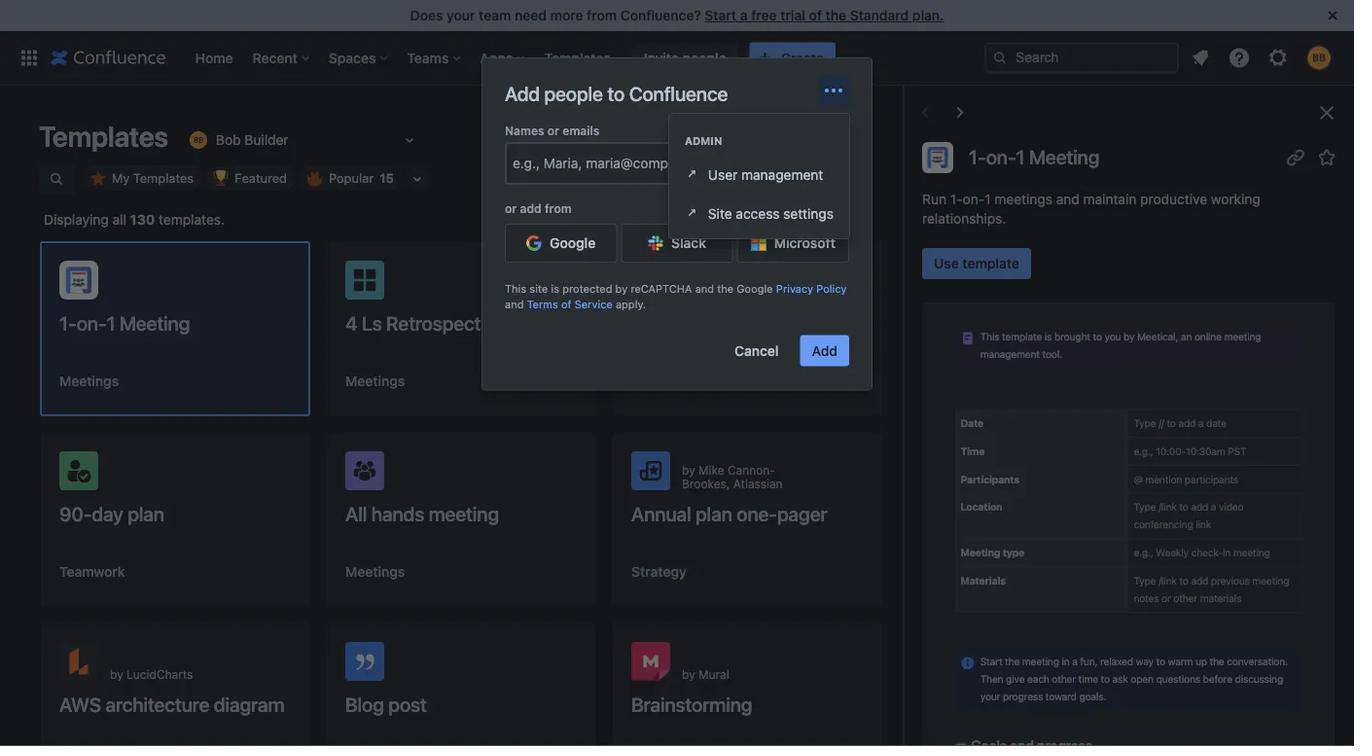 Task type: describe. For each thing, give the bounding box(es) containing it.
0 vertical spatial meeting
[[1029, 145, 1099, 168]]

2 horizontal spatial 1
[[1016, 145, 1025, 168]]

0 vertical spatial from
[[587, 7, 617, 23]]

confluence
[[629, 82, 728, 105]]

analysis
[[700, 311, 772, 334]]

standard
[[850, 7, 909, 23]]

by for aws architecture diagram
[[110, 667, 123, 681]]

0 horizontal spatial 1-
[[59, 311, 76, 334]]

more image
[[822, 79, 845, 102]]

a
[[740, 7, 748, 23]]

5 whys analysis
[[631, 311, 772, 334]]

add
[[520, 202, 542, 215]]

is
[[551, 282, 559, 295]]

by lucidcharts
[[110, 667, 193, 681]]

strategy for annual
[[631, 564, 687, 580]]

day
[[92, 502, 123, 525]]

google button
[[505, 224, 617, 263]]

annual plan one-pager
[[631, 502, 827, 525]]

emails
[[563, 124, 600, 137]]

meetings for ls
[[345, 373, 405, 389]]

site access settings
[[708, 205, 834, 221]]

share link image
[[1284, 145, 1307, 169]]

privacy
[[776, 282, 813, 295]]

mural
[[699, 667, 729, 681]]

0 horizontal spatial 1
[[107, 311, 115, 334]]

names or emails
[[505, 124, 600, 137]]

0 vertical spatial 1-
[[969, 145, 986, 168]]

global element
[[12, 31, 984, 85]]

5
[[631, 311, 643, 334]]

user management
[[708, 166, 823, 182]]

strategy button for 5
[[631, 372, 687, 391]]

use
[[934, 255, 959, 271]]

0 vertical spatial close image
[[1321, 4, 1344, 27]]

maria@company.com
[[586, 155, 720, 171]]

annual
[[631, 502, 691, 525]]

templates link
[[538, 42, 617, 73]]

strategy button for annual
[[631, 562, 687, 582]]

1 vertical spatial from
[[545, 202, 572, 215]]

use template
[[934, 255, 1019, 271]]

1 vertical spatial or
[[505, 202, 517, 215]]

by for annual plan one-pager
[[682, 463, 695, 477]]

of inside 'this site is protected by recaptcha and the google privacy policy and terms of service apply.'
[[561, 298, 572, 310]]

people for invite
[[683, 50, 726, 66]]

run
[[922, 191, 947, 207]]

blog post
[[345, 693, 427, 715]]

blog
[[345, 693, 384, 715]]

cannon-
[[728, 463, 775, 477]]

open image inside site access settings "link"
[[685, 205, 700, 220]]

1- inside run 1-on-1 meetings and maintain productive working relationships.
[[950, 191, 963, 207]]

2 vertical spatial and
[[505, 298, 524, 310]]

1 plan from the left
[[128, 502, 164, 525]]

by mike cannon- brookes, atlassian
[[682, 463, 783, 490]]

search image
[[992, 50, 1008, 66]]

my templates button
[[84, 165, 202, 191]]

bob
[[216, 132, 241, 148]]

plan.
[[912, 7, 944, 23]]

1 horizontal spatial of
[[809, 7, 822, 23]]

this
[[505, 282, 526, 295]]

privacy policy link
[[776, 282, 847, 295]]

e.g.,
[[513, 155, 540, 171]]

slack button
[[621, 224, 733, 263]]

cancel button
[[723, 335, 790, 366]]

add for add
[[812, 342, 838, 359]]

invite people
[[644, 50, 726, 66]]

4 ls retrospective
[[345, 311, 505, 334]]

free
[[751, 7, 777, 23]]

apps
[[480, 50, 513, 66]]

to
[[607, 82, 625, 105]]

productive
[[1140, 191, 1207, 207]]

1 horizontal spatial 1-on-1 meeting
[[969, 145, 1099, 168]]

featured
[[235, 171, 287, 185]]

lucidcharts
[[126, 667, 193, 681]]

0 vertical spatial on-
[[986, 145, 1016, 168]]

hands
[[371, 502, 424, 525]]

popular
[[329, 171, 374, 185]]

0 vertical spatial the
[[825, 7, 846, 23]]

by for brainstorming
[[682, 667, 695, 681]]

recaptcha
[[631, 282, 692, 295]]

names
[[505, 124, 544, 137]]

meetings button for on-
[[59, 372, 119, 391]]

one-
[[737, 502, 777, 525]]

admin group
[[669, 114, 849, 238]]

0 horizontal spatial meeting
[[120, 311, 190, 334]]

policy
[[816, 282, 847, 295]]

does your team need more from confluence? start a free trial of the standard plan.
[[410, 7, 944, 23]]

protected
[[562, 282, 612, 295]]

Search field
[[984, 42, 1179, 73]]

banner containing home
[[0, 31, 1354, 86]]

home
[[195, 50, 233, 66]]

my templates
[[112, 171, 194, 185]]

management
[[741, 166, 823, 182]]

blog post button
[[326, 623, 596, 746]]

more
[[550, 7, 583, 23]]

meetings for hands
[[345, 564, 405, 580]]

use template button
[[922, 248, 1031, 279]]

maintain
[[1083, 191, 1137, 207]]

access
[[736, 205, 780, 221]]

service
[[575, 298, 613, 310]]

by mural
[[682, 667, 729, 681]]

add button
[[800, 335, 849, 366]]

cancel
[[735, 342, 779, 359]]

mike
[[699, 463, 724, 477]]

spaces
[[329, 50, 376, 66]]



Task type: vqa. For each thing, say whether or not it's contained in the screenshot.
Start
yes



Task type: locate. For each thing, give the bounding box(es) containing it.
by left "lucidcharts"
[[110, 667, 123, 681]]

0 horizontal spatial the
[[717, 282, 734, 295]]

Names or emails text field
[[513, 154, 516, 173]]

team
[[479, 7, 511, 23]]

templates up my
[[39, 120, 168, 153]]

90-
[[59, 502, 92, 525]]

slack
[[671, 235, 706, 251]]

apply.
[[616, 298, 646, 310]]

aws architecture diagram
[[59, 693, 284, 715]]

1 horizontal spatial add
[[812, 342, 838, 359]]

need
[[515, 7, 547, 23]]

1 vertical spatial google
[[737, 282, 773, 295]]

1 vertical spatial 1-
[[950, 191, 963, 207]]

0 vertical spatial or
[[547, 124, 559, 137]]

1 inside run 1-on-1 meetings and maintain productive working relationships.
[[985, 191, 991, 207]]

0 vertical spatial 1-on-1 meeting
[[969, 145, 1099, 168]]

130
[[130, 212, 155, 228]]

2 vertical spatial 1-
[[59, 311, 76, 334]]

admin
[[685, 135, 722, 147]]

0 horizontal spatial people
[[544, 82, 603, 105]]

people down templates link
[[544, 82, 603, 105]]

user management link
[[669, 155, 849, 194]]

and down this
[[505, 298, 524, 310]]

0 vertical spatial people
[[683, 50, 726, 66]]

plan down brookes,
[[696, 502, 732, 525]]

of right the trial on the right of the page
[[809, 7, 822, 23]]

from
[[587, 7, 617, 23], [545, 202, 572, 215]]

all hands meeting
[[345, 502, 499, 525]]

brainstorming
[[631, 693, 752, 715]]

and up 5 whys analysis
[[695, 282, 714, 295]]

people for add
[[544, 82, 603, 105]]

run 1-on-1 meetings and maintain productive working relationships.
[[922, 191, 1261, 227]]

1 vertical spatial strategy
[[631, 564, 687, 580]]

the right the trial on the right of the page
[[825, 7, 846, 23]]

0 vertical spatial and
[[1056, 191, 1080, 207]]

the inside 'this site is protected by recaptcha and the google privacy policy and terms of service apply.'
[[717, 282, 734, 295]]

strategy button down whys
[[631, 372, 687, 391]]

the up analysis
[[717, 282, 734, 295]]

meetings
[[995, 191, 1052, 207]]

settings icon image
[[1267, 46, 1290, 70]]

0 horizontal spatial 1-on-1 meeting
[[59, 311, 190, 334]]

whys
[[647, 311, 696, 334]]

0 vertical spatial open image
[[398, 128, 421, 152]]

0 horizontal spatial google
[[550, 235, 596, 251]]

1 vertical spatial the
[[717, 282, 734, 295]]

microsoft button
[[737, 224, 849, 263]]

people right invite
[[683, 50, 726, 66]]

site
[[530, 282, 548, 295]]

add up 'names'
[[505, 82, 540, 105]]

open image
[[398, 128, 421, 152], [685, 205, 700, 220]]

e.g., maria, maria@company.com
[[513, 155, 720, 171]]

confluence image
[[51, 46, 166, 70], [51, 46, 166, 70]]

on-
[[986, 145, 1016, 168], [963, 191, 985, 207], [76, 311, 107, 334]]

featured button
[[206, 165, 296, 191]]

1 horizontal spatial plan
[[696, 502, 732, 525]]

on- inside run 1-on-1 meetings and maintain productive working relationships.
[[963, 191, 985, 207]]

and inside run 1-on-1 meetings and maintain productive working relationships.
[[1056, 191, 1080, 207]]

does
[[410, 7, 443, 23]]

1 vertical spatial strategy button
[[631, 562, 687, 582]]

plan right day
[[128, 502, 164, 525]]

of right terms
[[561, 298, 572, 310]]

google inside button
[[550, 235, 596, 251]]

2 strategy from the top
[[631, 564, 687, 580]]

ls
[[362, 311, 382, 334]]

0 vertical spatial strategy button
[[631, 372, 687, 391]]

0 horizontal spatial and
[[505, 298, 524, 310]]

brookes,
[[682, 477, 730, 490]]

all
[[112, 212, 126, 228]]

0 horizontal spatial on-
[[76, 311, 107, 334]]

templates.
[[159, 212, 225, 228]]

strategy button down annual
[[631, 562, 687, 582]]

trial
[[780, 7, 805, 23]]

templates right my
[[133, 171, 194, 185]]

0 horizontal spatial or
[[505, 202, 517, 215]]

my
[[112, 171, 130, 185]]

0 horizontal spatial of
[[561, 298, 572, 310]]

1 vertical spatial open image
[[685, 205, 700, 220]]

apps button
[[474, 42, 533, 73]]

strategy down annual
[[631, 564, 687, 580]]

google inside 'this site is protected by recaptcha and the google privacy policy and terms of service apply.'
[[737, 282, 773, 295]]

1 vertical spatial of
[[561, 298, 572, 310]]

or
[[547, 124, 559, 137], [505, 202, 517, 215]]

pager
[[777, 502, 827, 525]]

builder
[[244, 132, 289, 148]]

1 horizontal spatial and
[[695, 282, 714, 295]]

post
[[388, 693, 427, 715]]

1 vertical spatial 1-on-1 meeting
[[59, 311, 190, 334]]

next template image
[[949, 101, 972, 125]]

1 horizontal spatial from
[[587, 7, 617, 23]]

0 horizontal spatial from
[[545, 202, 572, 215]]

close image
[[1321, 4, 1344, 27], [1315, 101, 1339, 125]]

strategy
[[631, 373, 687, 389], [631, 564, 687, 580]]

star 1-on-1 meeting image
[[1315, 145, 1339, 169]]

1
[[1016, 145, 1025, 168], [985, 191, 991, 207], [107, 311, 115, 334]]

by left mike
[[682, 463, 695, 477]]

add
[[505, 82, 540, 105], [812, 342, 838, 359]]

1 horizontal spatial google
[[737, 282, 773, 295]]

architecture
[[106, 693, 209, 715]]

open image
[[685, 166, 700, 181]]

start
[[705, 7, 737, 23]]

google up protected
[[550, 235, 596, 251]]

the
[[825, 7, 846, 23], [717, 282, 734, 295]]

1 vertical spatial people
[[544, 82, 603, 105]]

1 vertical spatial close image
[[1315, 101, 1339, 125]]

people inside button
[[683, 50, 726, 66]]

meetings button for hands
[[345, 562, 405, 582]]

invite people button
[[632, 42, 738, 73]]

displaying
[[44, 212, 109, 228]]

user
[[708, 166, 738, 182]]

0 vertical spatial google
[[550, 235, 596, 251]]

add inside "button"
[[812, 342, 838, 359]]

4
[[345, 311, 357, 334]]

add down policy
[[812, 342, 838, 359]]

1 horizontal spatial the
[[825, 7, 846, 23]]

1 vertical spatial add
[[812, 342, 838, 359]]

banner
[[0, 31, 1354, 86]]

open image left site
[[685, 205, 700, 220]]

0 vertical spatial strategy
[[631, 373, 687, 389]]

meeting
[[429, 502, 499, 525]]

templates inside "my templates" 'button'
[[133, 171, 194, 185]]

working
[[1211, 191, 1261, 207]]

1 horizontal spatial meeting
[[1029, 145, 1099, 168]]

1 vertical spatial templates
[[39, 120, 168, 153]]

templates
[[544, 50, 611, 66], [39, 120, 168, 153], [133, 171, 194, 185]]

2 vertical spatial 1
[[107, 311, 115, 334]]

bob builder
[[216, 132, 289, 148]]

templates down more
[[544, 50, 611, 66]]

1 horizontal spatial or
[[547, 124, 559, 137]]

0 vertical spatial 1
[[1016, 145, 1025, 168]]

or left add
[[505, 202, 517, 215]]

aws
[[59, 693, 101, 715]]

0 vertical spatial templates
[[544, 50, 611, 66]]

2 vertical spatial on-
[[76, 311, 107, 334]]

strategy for 5
[[631, 373, 687, 389]]

0 vertical spatial add
[[505, 82, 540, 105]]

by inside 'this site is protected by recaptcha and the google privacy policy and terms of service apply.'
[[615, 282, 628, 295]]

0 horizontal spatial plan
[[128, 502, 164, 525]]

teamwork
[[59, 564, 125, 580]]

0 horizontal spatial open image
[[398, 128, 421, 152]]

from right more
[[587, 7, 617, 23]]

google up analysis
[[737, 282, 773, 295]]

1 vertical spatial on-
[[963, 191, 985, 207]]

more categories image
[[406, 167, 429, 191]]

retrospective
[[386, 311, 505, 334]]

your
[[447, 7, 475, 23]]

or left emails
[[547, 124, 559, 137]]

1 strategy button from the top
[[631, 372, 687, 391]]

settings
[[783, 205, 834, 221]]

template
[[962, 255, 1019, 271]]

2 horizontal spatial on-
[[986, 145, 1016, 168]]

2 strategy button from the top
[[631, 562, 687, 582]]

terms
[[527, 298, 558, 310]]

1 horizontal spatial people
[[683, 50, 726, 66]]

90-day plan
[[59, 502, 164, 525]]

teamwork button
[[59, 562, 125, 582]]

strategy down whys
[[631, 373, 687, 389]]

2 vertical spatial templates
[[133, 171, 194, 185]]

1 horizontal spatial on-
[[963, 191, 985, 207]]

2 plan from the left
[[696, 502, 732, 525]]

templates inside templates link
[[544, 50, 611, 66]]

and left maintain
[[1056, 191, 1080, 207]]

by up apply.
[[615, 282, 628, 295]]

by inside by mike cannon- brookes, atlassian
[[682, 463, 695, 477]]

atlassian
[[733, 477, 783, 490]]

this site is protected by recaptcha and the google privacy policy and terms of service apply.
[[505, 282, 847, 310]]

all
[[345, 502, 367, 525]]

previous template image
[[913, 101, 937, 125]]

0 vertical spatial of
[[809, 7, 822, 23]]

2 horizontal spatial 1-
[[969, 145, 986, 168]]

by left the mural
[[682, 667, 695, 681]]

1 horizontal spatial open image
[[685, 205, 700, 220]]

1 vertical spatial 1
[[985, 191, 991, 207]]

site
[[708, 205, 732, 221]]

open image up more categories image
[[398, 128, 421, 152]]

1 horizontal spatial 1-
[[950, 191, 963, 207]]

1 vertical spatial meeting
[[120, 311, 190, 334]]

meetings for on-
[[59, 373, 119, 389]]

open search bar image
[[49, 171, 64, 187]]

plan
[[128, 502, 164, 525], [696, 502, 732, 525]]

diagram
[[214, 693, 284, 715]]

1 vertical spatial and
[[695, 282, 714, 295]]

add for add people to confluence
[[505, 82, 540, 105]]

strategy button
[[631, 372, 687, 391], [631, 562, 687, 582]]

2 horizontal spatial and
[[1056, 191, 1080, 207]]

google
[[550, 235, 596, 251], [737, 282, 773, 295]]

meeting
[[1029, 145, 1099, 168], [120, 311, 190, 334]]

confluence?
[[621, 7, 701, 23]]

meetings button for ls
[[345, 372, 405, 391]]

microsoft
[[774, 235, 836, 251]]

0 horizontal spatial add
[[505, 82, 540, 105]]

1 horizontal spatial 1
[[985, 191, 991, 207]]

from right add
[[545, 202, 572, 215]]

1 strategy from the top
[[631, 373, 687, 389]]

displaying all 130 templates.
[[44, 212, 225, 228]]



